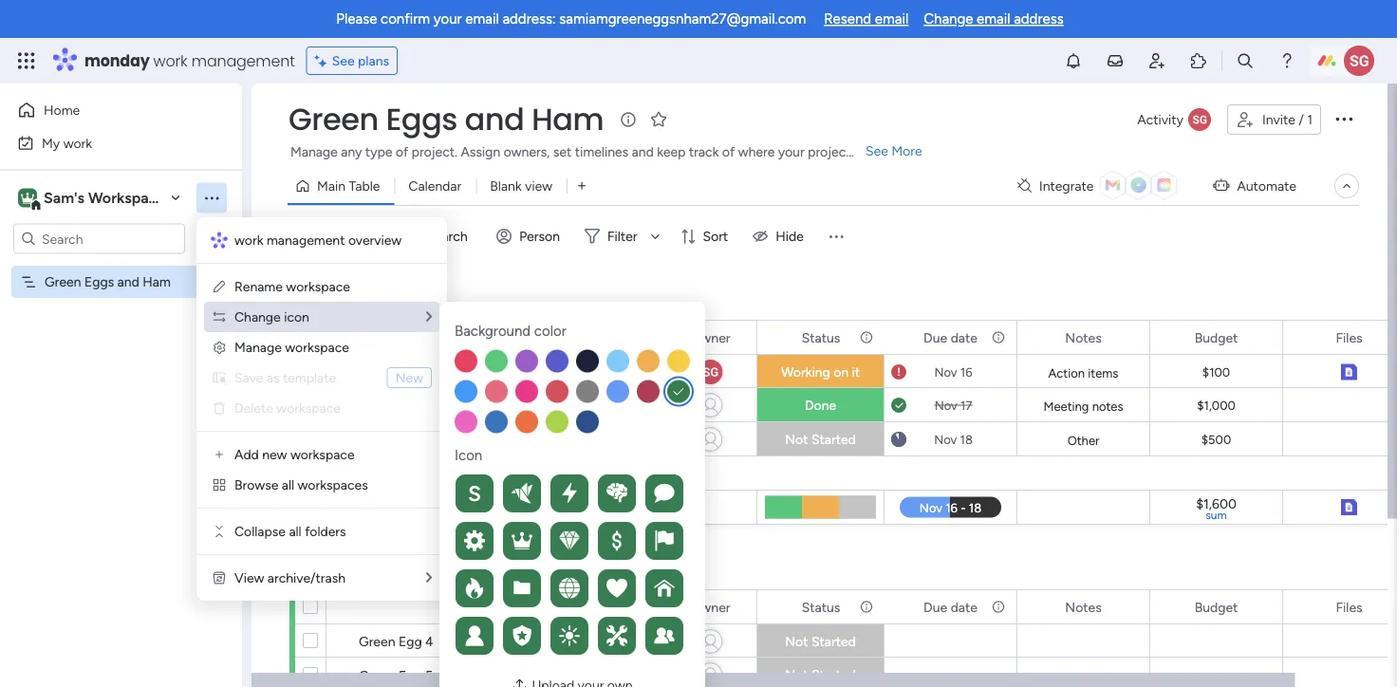 Task type: vqa. For each thing, say whether or not it's contained in the screenshot.
leftmost a
no



Task type: describe. For each thing, give the bounding box(es) containing it.
change icon image
[[212, 309, 227, 325]]

dapulse addbtn image
[[1338, 404, 1342, 411]]

invite
[[1262, 112, 1295, 128]]

main table
[[317, 178, 380, 194]]

background
[[455, 323, 531, 340]]

nov for nov 18
[[934, 432, 957, 447]]

1 due from the top
[[924, 329, 947, 345]]

2 notes field from the top
[[1060, 596, 1106, 617]]

menu image
[[826, 227, 845, 246]]

1 due date field from the top
[[919, 327, 982, 348]]

other
[[1067, 433, 1099, 448]]

overview
[[348, 232, 402, 248]]

sort button
[[672, 221, 740, 252]]

view archive/trash image
[[212, 570, 227, 586]]

select product image
[[17, 51, 36, 70]]

3
[[425, 432, 433, 448]]

collapse
[[234, 523, 286, 540]]

delete
[[234, 400, 273, 416]]

please
[[336, 10, 377, 28]]

egg for new egg
[[326, 228, 350, 244]]

2 status field from the top
[[797, 596, 845, 617]]

column information image for 1st status field from the bottom
[[859, 599, 874, 615]]

change for change icon
[[234, 309, 281, 325]]

1 for invite / 1
[[1307, 112, 1313, 128]]

this month
[[326, 289, 423, 313]]

calendar
[[408, 178, 461, 194]]

This month field
[[322, 289, 428, 313]]

type
[[365, 144, 392, 160]]

delete workspace menu item
[[212, 397, 432, 419]]

show board description image
[[617, 110, 640, 129]]

my
[[42, 135, 60, 151]]

Next month field
[[322, 558, 432, 583]]

working on it
[[781, 364, 860, 380]]

sam green image
[[1344, 46, 1374, 76]]

green up 'green egg 2'
[[359, 363, 395, 380]]

project
[[808, 144, 851, 160]]

sort
[[703, 228, 728, 244]]

resend email
[[824, 10, 908, 28]]

activity
[[1137, 112, 1183, 128]]

green inside list box
[[45, 274, 81, 290]]

filter button
[[577, 221, 667, 252]]

$100
[[1202, 365, 1230, 380]]

menu containing work management overview
[[196, 217, 447, 601]]

workspace selection element
[[18, 186, 167, 211]]

0 vertical spatial eggs
[[386, 98, 457, 140]]

my work
[[42, 135, 92, 151]]

manage for manage workspace
[[234, 339, 282, 355]]

action items
[[1048, 365, 1118, 381]]

egg for green egg 4
[[399, 633, 422, 649]]

Search field
[[422, 223, 478, 250]]

budget for second budget field from the bottom of the page
[[1195, 329, 1238, 345]]

photo icon image
[[512, 678, 527, 687]]

manage workspace
[[234, 339, 349, 355]]

green egg 5
[[359, 667, 433, 683]]

/
[[1299, 112, 1304, 128]]

s
[[468, 481, 481, 506]]

work for my
[[63, 135, 92, 151]]

2 budget field from the top
[[1190, 596, 1243, 617]]

rename
[[234, 279, 283, 295]]

arrow down image
[[644, 225, 667, 248]]

my work button
[[11, 128, 204, 158]]

5
[[425, 667, 433, 683]]

owner for 1st owner field from the top
[[690, 329, 730, 345]]

main table button
[[288, 171, 394, 201]]

green up any
[[289, 98, 378, 140]]

2 horizontal spatial and
[[632, 144, 654, 160]]

4
[[425, 633, 434, 649]]

manage for manage any type of project. assign owners, set timelines and keep track of where your project stands.
[[290, 144, 338, 160]]

monday
[[84, 50, 150, 71]]

$1,000
[[1197, 398, 1236, 413]]

egg for green egg 1
[[399, 363, 422, 380]]

1 started from the top
[[811, 431, 856, 447]]

new egg
[[295, 228, 350, 244]]

invite / 1 button
[[1227, 104, 1321, 135]]

sum
[[1206, 508, 1227, 522]]

nov for nov 17
[[934, 398, 957, 413]]

view
[[234, 570, 264, 586]]

angle down image
[[366, 229, 376, 243]]

1 budget field from the top
[[1190, 327, 1243, 348]]

blank
[[490, 178, 522, 194]]

ham inside list box
[[143, 274, 171, 290]]

keep
[[657, 144, 686, 160]]

and inside list box
[[117, 274, 139, 290]]

nov 18
[[934, 432, 973, 447]]

green down green egg 4 on the left bottom of the page
[[359, 667, 395, 683]]

egg for green egg 5
[[399, 667, 422, 683]]

2 not from the top
[[785, 634, 808, 650]]

calendar button
[[394, 171, 476, 201]]

icon
[[284, 309, 309, 325]]

browse
[[234, 477, 278, 493]]

browse all workspaces image
[[212, 477, 227, 493]]

change email address link
[[924, 10, 1064, 28]]

stands.
[[854, 144, 896, 160]]

2 due date field from the top
[[919, 596, 982, 617]]

see for see more
[[866, 143, 888, 159]]

1 email from the left
[[465, 10, 499, 28]]

1 for green egg 1
[[425, 363, 431, 380]]

options image
[[1332, 107, 1355, 130]]

$1,600 sum
[[1196, 495, 1236, 522]]

save
[[234, 370, 263, 386]]

main
[[317, 178, 345, 194]]

2 not started from the top
[[785, 634, 856, 650]]

17
[[960, 398, 972, 413]]

work management overview
[[234, 232, 402, 248]]

Search in workspace field
[[40, 228, 158, 250]]

1 workspace image from the left
[[18, 187, 37, 208]]

16
[[960, 364, 972, 380]]

1 owner field from the top
[[686, 327, 735, 348]]

work for monday
[[153, 50, 187, 71]]

add view image
[[578, 179, 586, 193]]

hide
[[776, 228, 804, 244]]

v2 overdue deadline image
[[891, 363, 906, 381]]

inbox image
[[1106, 51, 1125, 70]]

2 files field from the top
[[1331, 596, 1367, 617]]

timelines
[[575, 144, 628, 160]]

any
[[341, 144, 362, 160]]

more
[[891, 143, 922, 159]]

18
[[960, 432, 973, 447]]

samiamgreeneggsnham27@gmail.com
[[559, 10, 806, 28]]

collapse all folders image
[[212, 524, 227, 539]]

1 files field from the top
[[1331, 327, 1367, 348]]

1 horizontal spatial and
[[465, 98, 524, 140]]

owners,
[[504, 144, 550, 160]]

green eggs and ham inside list box
[[45, 274, 171, 290]]

manage workspace image
[[212, 340, 227, 355]]

1 notes from the top
[[1065, 329, 1102, 345]]

track
[[689, 144, 719, 160]]

2 due from the top
[[924, 599, 947, 615]]

green egg 1
[[359, 363, 431, 380]]

it
[[852, 364, 860, 380]]

see for see plans
[[332, 53, 355, 69]]

view archive/trash
[[234, 570, 345, 586]]

green egg 3
[[359, 432, 433, 448]]

person button
[[489, 221, 571, 252]]

invite / 1
[[1262, 112, 1313, 128]]

month for this month
[[366, 289, 423, 313]]

3 not started from the top
[[785, 667, 856, 683]]

next month
[[326, 558, 427, 582]]

1 status field from the top
[[797, 327, 845, 348]]

action
[[1048, 365, 1085, 381]]

nov for nov 16
[[934, 364, 957, 380]]



Task type: locate. For each thing, give the bounding box(es) containing it.
workspace up workspaces
[[290, 447, 355, 463]]

all down add new workspace
[[282, 477, 294, 493]]

workspace
[[286, 279, 350, 295], [285, 339, 349, 355], [277, 400, 341, 416], [290, 447, 355, 463]]

workspace options image
[[202, 188, 221, 207]]

notifications image
[[1064, 51, 1083, 70]]

collapse board header image
[[1339, 178, 1354, 194]]

0 vertical spatial work
[[153, 50, 187, 71]]

of right type
[[396, 144, 408, 160]]

1 vertical spatial due date
[[924, 599, 977, 615]]

budget down sum
[[1195, 599, 1238, 615]]

1 vertical spatial eggs
[[84, 274, 114, 290]]

month inside this month field
[[366, 289, 423, 313]]

work right monday
[[153, 50, 187, 71]]

0 vertical spatial due date
[[924, 329, 977, 345]]

1 vertical spatial files field
[[1331, 596, 1367, 617]]

0 vertical spatial management
[[191, 50, 295, 71]]

1 vertical spatial change
[[234, 309, 281, 325]]

email left address:
[[465, 10, 499, 28]]

1 vertical spatial owner
[[690, 599, 730, 615]]

email for resend email
[[875, 10, 908, 28]]

1 vertical spatial budget
[[1195, 599, 1238, 615]]

archive/trash
[[267, 570, 345, 586]]

1 status from the top
[[802, 329, 840, 345]]

ham
[[532, 98, 604, 140], [143, 274, 171, 290]]

0 vertical spatial budget
[[1195, 329, 1238, 345]]

$500
[[1201, 432, 1231, 447]]

3 nov from the top
[[934, 432, 957, 447]]

new for new egg
[[295, 228, 323, 244]]

home button
[[11, 95, 204, 125]]

1 of from the left
[[396, 144, 408, 160]]

2 button
[[602, 354, 663, 388]]

0 vertical spatial not started
[[785, 431, 856, 447]]

month right next
[[369, 558, 427, 582]]

delete workspace image
[[212, 401, 227, 416]]

1 vertical spatial 2
[[425, 398, 433, 414]]

work inside button
[[63, 135, 92, 151]]

manage up save
[[234, 339, 282, 355]]

automate
[[1237, 178, 1296, 194]]

1 vertical spatial new
[[396, 370, 423, 386]]

all for browse
[[282, 477, 294, 493]]

0 vertical spatial green eggs and ham
[[289, 98, 604, 140]]

not started
[[785, 431, 856, 447], [785, 634, 856, 650], [785, 667, 856, 683]]

nov left "17"
[[934, 398, 957, 413]]

0 vertical spatial and
[[465, 98, 524, 140]]

files for first the files field from the top
[[1336, 329, 1362, 345]]

3 email from the left
[[977, 10, 1010, 28]]

status
[[802, 329, 840, 345], [802, 599, 840, 615]]

1 vertical spatial management
[[267, 232, 345, 248]]

management
[[191, 50, 295, 71], [267, 232, 345, 248]]

month left list arrow image at the left of the page
[[366, 289, 423, 313]]

$1,600
[[1196, 495, 1236, 512]]

2 email from the left
[[875, 10, 908, 28]]

2 of from the left
[[722, 144, 735, 160]]

1 vertical spatial 1
[[425, 363, 431, 380]]

1 files from the top
[[1336, 329, 1362, 345]]

1 horizontal spatial of
[[722, 144, 735, 160]]

0 vertical spatial status
[[802, 329, 840, 345]]

service icon image
[[212, 370, 227, 385]]

change down rename
[[234, 309, 281, 325]]

new egg button
[[288, 221, 357, 252]]

manage left any
[[290, 144, 338, 160]]

2 date from the top
[[951, 599, 977, 615]]

add
[[234, 447, 259, 463]]

Status field
[[797, 327, 845, 348], [797, 596, 845, 617]]

egg for green egg 3
[[399, 432, 422, 448]]

1 horizontal spatial new
[[396, 370, 423, 386]]

1 due date from the top
[[924, 329, 977, 345]]

1 vertical spatial work
[[63, 135, 92, 151]]

2 files from the top
[[1336, 599, 1362, 615]]

new up rename workspace
[[295, 228, 323, 244]]

workspace inside menu item
[[277, 400, 341, 416]]

0 horizontal spatial manage
[[234, 339, 282, 355]]

egg inside new egg button
[[326, 228, 350, 244]]

0 vertical spatial see
[[332, 53, 355, 69]]

new up 'green egg 2'
[[396, 370, 423, 386]]

files for second the files field from the top of the page
[[1336, 599, 1362, 615]]

done
[[805, 397, 836, 413]]

green eggs and ham up project.
[[289, 98, 604, 140]]

plans
[[358, 53, 389, 69]]

workspace for delete workspace
[[277, 400, 341, 416]]

month inside "next month" field
[[369, 558, 427, 582]]

option
[[0, 265, 242, 269]]

2 due date from the top
[[924, 599, 977, 615]]

2 started from the top
[[811, 634, 856, 650]]

0 horizontal spatial green eggs and ham
[[45, 274, 171, 290]]

invite members image
[[1147, 51, 1166, 70]]

2 vertical spatial not
[[785, 667, 808, 683]]

new
[[262, 447, 287, 463]]

email right resend
[[875, 10, 908, 28]]

and left keep
[[632, 144, 654, 160]]

1 vertical spatial your
[[778, 144, 805, 160]]

ham left rename workspace image at the left top
[[143, 274, 171, 290]]

rename workspace image
[[212, 279, 227, 294]]

no file image
[[1340, 394, 1357, 417], [1340, 630, 1357, 653]]

2 vertical spatial and
[[117, 274, 139, 290]]

change icon
[[234, 309, 309, 325]]

confirm
[[381, 10, 430, 28]]

email
[[465, 10, 499, 28], [875, 10, 908, 28], [977, 10, 1010, 28]]

your right where
[[778, 144, 805, 160]]

new for new
[[396, 370, 423, 386]]

1 vertical spatial ham
[[143, 274, 171, 290]]

blank view button
[[476, 171, 567, 201]]

green down search in workspace field at left
[[45, 274, 81, 290]]

add to favorites image
[[649, 110, 668, 129]]

add new workspace image
[[212, 447, 227, 462]]

budget field up '$100'
[[1190, 327, 1243, 348]]

status for 1st status field
[[802, 329, 840, 345]]

0 vertical spatial notes field
[[1060, 327, 1106, 348]]

1 vertical spatial nov
[[934, 398, 957, 413]]

your right confirm
[[434, 10, 462, 28]]

0 vertical spatial 1
[[1307, 112, 1313, 128]]

1 vertical spatial all
[[289, 523, 302, 540]]

2 budget from the top
[[1195, 599, 1238, 615]]

next
[[326, 558, 365, 582]]

1 vertical spatial month
[[369, 558, 427, 582]]

budget up '$100'
[[1195, 329, 1238, 345]]

1 vertical spatial due date field
[[919, 596, 982, 617]]

0 vertical spatial due
[[924, 329, 947, 345]]

nov
[[934, 364, 957, 380], [934, 398, 957, 413], [934, 432, 957, 447]]

menu
[[196, 217, 447, 601]]

green down green egg 1
[[359, 398, 395, 414]]

template
[[283, 370, 336, 386]]

1 not started from the top
[[785, 431, 856, 447]]

dapulse integrations image
[[1017, 179, 1032, 193]]

1 horizontal spatial ham
[[532, 98, 604, 140]]

1 up 'green egg 2'
[[425, 363, 431, 380]]

new inside menu item
[[396, 370, 423, 386]]

see more link
[[864, 141, 924, 160]]

project.
[[412, 144, 457, 160]]

home
[[44, 102, 80, 118]]

0 horizontal spatial eggs
[[84, 274, 114, 290]]

column information image
[[859, 330, 874, 345], [991, 330, 1006, 345], [859, 599, 874, 615], [991, 599, 1006, 615]]

assign
[[461, 144, 500, 160]]

help image
[[1277, 51, 1296, 70]]

0 vertical spatial files field
[[1331, 327, 1367, 348]]

1 right / at the top of the page
[[1307, 112, 1313, 128]]

integrate
[[1039, 178, 1094, 194]]

work
[[153, 50, 187, 71], [63, 135, 92, 151], [234, 232, 263, 248]]

table
[[349, 178, 380, 194]]

ham up set
[[532, 98, 604, 140]]

3 not from the top
[[785, 667, 808, 683]]

0 vertical spatial month
[[366, 289, 423, 313]]

owner
[[690, 329, 730, 345], [690, 599, 730, 615]]

activity button
[[1130, 104, 1219, 135]]

2 owner field from the top
[[686, 596, 735, 617]]

1 date from the top
[[951, 329, 977, 345]]

1 vertical spatial owner field
[[686, 596, 735, 617]]

browse all workspaces
[[234, 477, 368, 493]]

2 vertical spatial work
[[234, 232, 263, 248]]

notes
[[1065, 329, 1102, 345], [1065, 599, 1102, 615]]

0 vertical spatial date
[[951, 329, 977, 345]]

list arrow image
[[426, 571, 432, 585]]

0 vertical spatial owner field
[[686, 327, 735, 348]]

workspace up template
[[285, 339, 349, 355]]

address
[[1014, 10, 1064, 28]]

0 horizontal spatial see
[[332, 53, 355, 69]]

2 owner from the top
[[690, 599, 730, 615]]

nov 16
[[934, 364, 972, 380]]

and down search in workspace field at left
[[117, 274, 139, 290]]

0 vertical spatial due date field
[[919, 327, 982, 348]]

1 not from the top
[[785, 431, 808, 447]]

0 vertical spatial your
[[434, 10, 462, 28]]

nov left 18
[[934, 432, 957, 447]]

0 vertical spatial started
[[811, 431, 856, 447]]

1 vertical spatial budget field
[[1190, 596, 1243, 617]]

0 vertical spatial budget field
[[1190, 327, 1243, 348]]

2 workspace image from the left
[[21, 187, 34, 208]]

0 vertical spatial nov
[[934, 364, 957, 380]]

email left address on the top of page
[[977, 10, 1010, 28]]

1 vertical spatial no file image
[[1340, 630, 1357, 653]]

status for 1st status field from the bottom
[[802, 599, 840, 615]]

date for 2nd due date field from the top
[[951, 599, 977, 615]]

green eggs and ham down search in workspace field at left
[[45, 274, 171, 290]]

change email address
[[924, 10, 1064, 28]]

green eggs and ham list box
[[0, 262, 242, 554]]

0 horizontal spatial change
[[234, 309, 281, 325]]

green
[[289, 98, 378, 140], [45, 274, 81, 290], [359, 363, 395, 380], [359, 398, 395, 414], [359, 432, 395, 448], [359, 633, 395, 649], [359, 667, 395, 683]]

workspace for manage workspace
[[285, 339, 349, 355]]

all
[[282, 477, 294, 493], [289, 523, 302, 540]]

your
[[434, 10, 462, 28], [778, 144, 805, 160]]

Green Eggs and Ham field
[[284, 98, 608, 140]]

0 horizontal spatial 2
[[425, 398, 433, 414]]

2 vertical spatial not started
[[785, 667, 856, 683]]

0 vertical spatial files
[[1336, 329, 1362, 345]]

Notes field
[[1060, 327, 1106, 348], [1060, 596, 1106, 617]]

Due date field
[[919, 327, 982, 348], [919, 596, 982, 617]]

workspace image
[[18, 187, 37, 208], [21, 187, 34, 208]]

not
[[785, 431, 808, 447], [785, 634, 808, 650], [785, 667, 808, 683]]

1 notes field from the top
[[1060, 327, 1106, 348]]

2 vertical spatial started
[[811, 667, 856, 683]]

1 vertical spatial started
[[811, 634, 856, 650]]

manage
[[290, 144, 338, 160], [234, 339, 282, 355]]

1 horizontal spatial email
[[875, 10, 908, 28]]

address:
[[502, 10, 556, 28]]

1 horizontal spatial eggs
[[386, 98, 457, 140]]

0 horizontal spatial work
[[63, 135, 92, 151]]

1 no file image from the top
[[1340, 394, 1357, 417]]

0 horizontal spatial your
[[434, 10, 462, 28]]

green egg 4
[[359, 633, 434, 649]]

of right track on the top of the page
[[722, 144, 735, 160]]

0 vertical spatial owner
[[690, 329, 730, 345]]

1 vertical spatial not
[[785, 634, 808, 650]]

2 notes from the top
[[1065, 599, 1102, 615]]

change for change email address
[[924, 10, 973, 28]]

and up assign
[[465, 98, 524, 140]]

eggs up project.
[[386, 98, 457, 140]]

2 nov from the top
[[934, 398, 957, 413]]

green up green egg 5
[[359, 633, 395, 649]]

workspace for rename workspace
[[286, 279, 350, 295]]

3 started from the top
[[811, 667, 856, 683]]

0 vertical spatial change
[[924, 10, 973, 28]]

0 vertical spatial ham
[[532, 98, 604, 140]]

green eggs and ham
[[289, 98, 604, 140], [45, 274, 171, 290]]

1 budget from the top
[[1195, 329, 1238, 345]]

0 horizontal spatial email
[[465, 10, 499, 28]]

management inside menu
[[267, 232, 345, 248]]

1 vertical spatial green eggs and ham
[[45, 274, 171, 290]]

0 vertical spatial not
[[785, 431, 808, 447]]

0 horizontal spatial and
[[117, 274, 139, 290]]

1 horizontal spatial change
[[924, 10, 973, 28]]

hide button
[[745, 221, 815, 252]]

1 vertical spatial see
[[866, 143, 888, 159]]

menu item
[[212, 366, 432, 389]]

0 vertical spatial new
[[295, 228, 323, 244]]

and
[[465, 98, 524, 140], [632, 144, 654, 160], [117, 274, 139, 290]]

Files field
[[1331, 327, 1367, 348], [1331, 596, 1367, 617]]

manage any type of project. assign owners, set timelines and keep track of where your project stands.
[[290, 144, 896, 160]]

collapse all folders
[[234, 523, 346, 540]]

0 horizontal spatial new
[[295, 228, 323, 244]]

0 vertical spatial 2
[[638, 370, 643, 381]]

2 vertical spatial nov
[[934, 432, 957, 447]]

1 vertical spatial status field
[[797, 596, 845, 617]]

view
[[525, 178, 552, 194]]

1 horizontal spatial 1
[[1307, 112, 1313, 128]]

delete workspace
[[234, 400, 341, 416]]

autopilot image
[[1213, 173, 1229, 197]]

Owner field
[[686, 327, 735, 348], [686, 596, 735, 617]]

v2 done deadline image
[[891, 396, 906, 414]]

1 vertical spatial manage
[[234, 339, 282, 355]]

green egg 2
[[359, 398, 433, 414]]

monday work management
[[84, 50, 295, 71]]

change right resend email link
[[924, 10, 973, 28]]

rename workspace
[[234, 279, 350, 295]]

working
[[781, 364, 830, 380]]

2 horizontal spatial work
[[234, 232, 263, 248]]

see left "more"
[[866, 143, 888, 159]]

workspace
[[88, 189, 165, 207]]

email for change email address
[[977, 10, 1010, 28]]

background color
[[455, 323, 566, 340]]

meeting notes
[[1043, 399, 1123, 414]]

color
[[534, 323, 566, 340]]

egg for green egg 2
[[399, 398, 422, 414]]

where
[[738, 144, 775, 160]]

of
[[396, 144, 408, 160], [722, 144, 735, 160]]

sam's
[[44, 189, 85, 207]]

list arrow image
[[426, 310, 432, 324]]

month for next month
[[369, 558, 427, 582]]

1 horizontal spatial 2
[[638, 370, 643, 381]]

apps image
[[1189, 51, 1208, 70]]

1 vertical spatial not started
[[785, 634, 856, 650]]

column information image for first due date field from the top
[[991, 330, 1006, 345]]

filter
[[607, 228, 637, 244]]

date for first due date field from the top
[[951, 329, 977, 345]]

nov left 16
[[934, 364, 957, 380]]

0 vertical spatial notes
[[1065, 329, 1102, 345]]

0 horizontal spatial 1
[[425, 363, 431, 380]]

1 vertical spatial notes field
[[1060, 596, 1106, 617]]

owner for 1st owner field from the bottom of the page
[[690, 599, 730, 615]]

1 vertical spatial status
[[802, 599, 840, 615]]

2 inside button
[[638, 370, 643, 381]]

eggs inside list box
[[84, 274, 114, 290]]

1 horizontal spatial work
[[153, 50, 187, 71]]

1 nov from the top
[[934, 364, 957, 380]]

green down 'green egg 2'
[[359, 432, 395, 448]]

on
[[833, 364, 849, 380]]

new inside button
[[295, 228, 323, 244]]

1 horizontal spatial green eggs and ham
[[289, 98, 604, 140]]

workspace down template
[[277, 400, 341, 416]]

work right my
[[63, 135, 92, 151]]

all for collapse
[[289, 523, 302, 540]]

column information image for 2nd due date field from the top
[[991, 599, 1006, 615]]

due date
[[924, 329, 977, 345], [924, 599, 977, 615]]

work up rename
[[234, 232, 263, 248]]

please confirm your email address: samiamgreeneggsnham27@gmail.com
[[336, 10, 806, 28]]

1 vertical spatial notes
[[1065, 599, 1102, 615]]

date
[[951, 329, 977, 345], [951, 599, 977, 615]]

search everything image
[[1236, 51, 1255, 70]]

all left folders
[[289, 523, 302, 540]]

0 vertical spatial all
[[282, 477, 294, 493]]

1 horizontal spatial manage
[[290, 144, 338, 160]]

eggs down search in workspace field at left
[[84, 274, 114, 290]]

2
[[638, 370, 643, 381], [425, 398, 433, 414]]

1 owner from the top
[[690, 329, 730, 345]]

1 horizontal spatial your
[[778, 144, 805, 160]]

this
[[326, 289, 361, 313]]

new
[[295, 228, 323, 244], [396, 370, 423, 386]]

budget for second budget field from the top
[[1195, 599, 1238, 615]]

1 vertical spatial files
[[1336, 599, 1362, 615]]

0 vertical spatial status field
[[797, 327, 845, 348]]

0 horizontal spatial ham
[[143, 274, 171, 290]]

as
[[267, 370, 280, 386]]

see plans
[[332, 53, 389, 69]]

column information image for 1st status field
[[859, 330, 874, 345]]

1 inside the invite / 1 'button'
[[1307, 112, 1313, 128]]

2 status from the top
[[802, 599, 840, 615]]

see left plans
[[332, 53, 355, 69]]

sam's workspace button
[[13, 182, 189, 214]]

Budget field
[[1190, 327, 1243, 348], [1190, 596, 1243, 617]]

see inside button
[[332, 53, 355, 69]]

work inside menu
[[234, 232, 263, 248]]

0 horizontal spatial of
[[396, 144, 408, 160]]

workspace up icon
[[286, 279, 350, 295]]

budget field down sum
[[1190, 596, 1243, 617]]

2 horizontal spatial email
[[977, 10, 1010, 28]]

0 vertical spatial no file image
[[1340, 394, 1357, 417]]

2 no file image from the top
[[1340, 630, 1357, 653]]

menu item containing save as template
[[212, 366, 432, 389]]

save as template
[[234, 370, 336, 386]]



